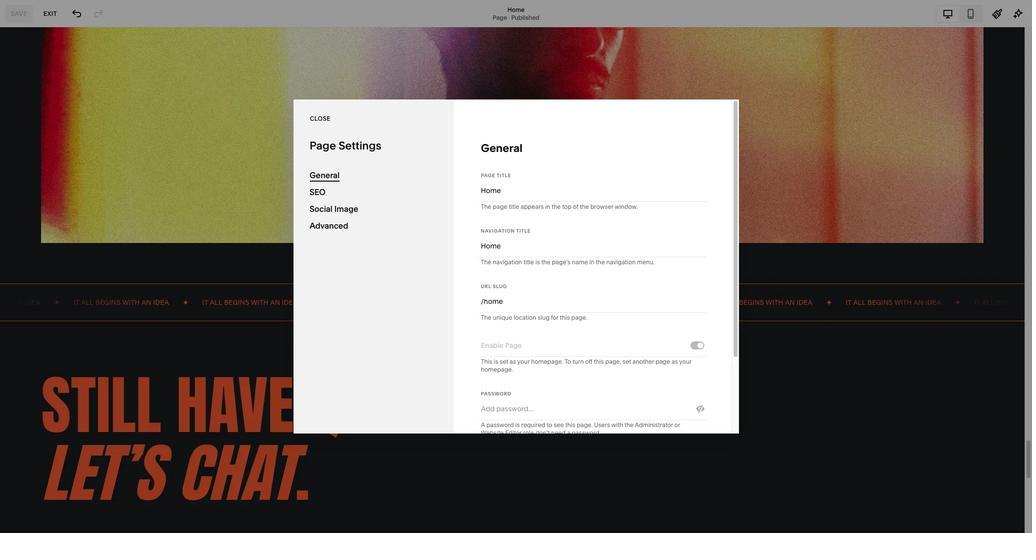 Task type: describe. For each thing, give the bounding box(es) containing it.
website link
[[16, 61, 110, 73]]

the for the navigation title is the page's name in the navigation menu.
[[481, 258, 491, 266]]

contacts
[[16, 115, 50, 125]]

don't
[[535, 429, 550, 437]]

marketing link
[[16, 97, 110, 108]]

2 as from the left
[[672, 358, 678, 365]]

0 vertical spatial website
[[16, 61, 47, 71]]

navigation
[[481, 228, 515, 234]]

password.
[[572, 429, 601, 437]]

a password is required to see this page. users with the administrator or website editor role don't need a password.
[[481, 421, 680, 437]]

appears
[[521, 203, 544, 210]]

Page Title text field
[[481, 180, 704, 201]]

to
[[547, 421, 552, 429]]

page's
[[552, 258, 571, 266]]

page. inside a password is required to see this page. users with the administrator or website editor role don't need a password.
[[577, 421, 593, 429]]

marketing
[[16, 97, 55, 107]]

the for the unique location slug for this page.
[[481, 314, 491, 321]]

the inside a password is required to see this page. users with the administrator or website editor role don't need a password.
[[625, 421, 634, 429]]

scheduling
[[16, 150, 59, 160]]

analytics
[[16, 133, 51, 143]]

home page · published
[[493, 6, 539, 21]]

/ text field
[[484, 291, 704, 312]]

the unique location slug for this page.
[[481, 314, 587, 321]]

editor
[[505, 429, 522, 437]]

·
[[508, 14, 510, 21]]

Navigation Title text field
[[481, 235, 704, 257]]

social image link
[[310, 200, 437, 217]]

need
[[551, 429, 566, 437]]

0 vertical spatial page.
[[571, 314, 587, 321]]

dialog containing page settings
[[293, 99, 739, 437]]

advanced link
[[310, 217, 437, 234]]

analytics link
[[16, 132, 110, 144]]

save button
[[5, 5, 33, 23]]

home
[[508, 6, 525, 13]]

image
[[334, 204, 358, 214]]

navigation title
[[481, 228, 531, 234]]

a
[[567, 429, 570, 437]]

page title
[[481, 173, 511, 178]]

slug
[[493, 284, 507, 289]]

social
[[310, 204, 333, 214]]

asset library
[[16, 377, 66, 387]]

enable page
[[481, 341, 522, 350]]

url slug
[[481, 284, 507, 289]]

1 vertical spatial in
[[589, 258, 594, 266]]

0 horizontal spatial in
[[545, 203, 550, 210]]

2 set from the left
[[623, 358, 631, 365]]

general link
[[310, 167, 437, 184]]

exit button
[[38, 5, 62, 23]]

1 your from the left
[[517, 358, 530, 365]]

is inside this is set as your homepage. to turn off this page, set another page as your homepage.
[[494, 358, 498, 365]]

page,
[[605, 358, 621, 365]]

passwordhide icon image
[[696, 405, 704, 413]]

save
[[11, 10, 27, 17]]

1 as from the left
[[510, 358, 516, 365]]

settings link
[[16, 395, 110, 407]]

Enable Page checkbox
[[697, 342, 703, 348]]

password
[[481, 391, 511, 396]]

contacts link
[[16, 114, 110, 126]]

close button
[[310, 110, 330, 127]]

for
[[551, 314, 558, 321]]

the left page's
[[541, 258, 550, 266]]

url
[[481, 284, 491, 289]]

page inside the home page · published
[[493, 14, 507, 21]]

another
[[633, 358, 654, 365]]

1 vertical spatial general
[[310, 170, 340, 180]]

the page title appears in the top of the browser window.
[[481, 203, 638, 210]]

the down navigation title "text field" in the top of the page
[[596, 258, 605, 266]]

role
[[523, 429, 534, 437]]

see
[[554, 421, 564, 429]]

page settings
[[310, 139, 381, 152]]



Task type: vqa. For each thing, say whether or not it's contained in the screenshot.
Page Title TEXT BOX
yes



Task type: locate. For each thing, give the bounding box(es) containing it.
the left top in the top right of the page
[[552, 203, 561, 210]]

0 vertical spatial settings
[[339, 139, 381, 152]]

0 vertical spatial homepage.
[[531, 358, 563, 365]]

page right another on the bottom right of the page
[[656, 358, 670, 365]]

0 vertical spatial page
[[493, 203, 507, 210]]

1 horizontal spatial homepage.
[[531, 358, 563, 365]]

the
[[481, 203, 491, 210], [481, 258, 491, 266], [481, 314, 491, 321]]

asset library link
[[16, 377, 110, 389]]

website inside a password is required to see this page. users with the administrator or website editor role don't need a password.
[[481, 429, 504, 437]]

navigation left menu.
[[606, 258, 636, 266]]

top
[[562, 203, 572, 210]]

required
[[521, 421, 545, 429]]

slug
[[538, 314, 550, 321]]

1 horizontal spatial set
[[623, 358, 631, 365]]

0 horizontal spatial general
[[310, 170, 340, 180]]

james
[[39, 445, 58, 453]]

1 horizontal spatial title
[[524, 258, 534, 266]]

window.
[[615, 203, 638, 210]]

the navigation title is the page's name in the navigation menu.
[[481, 258, 655, 266]]

name
[[572, 258, 588, 266]]

1 horizontal spatial general
[[481, 142, 523, 155]]

0 horizontal spatial settings
[[16, 395, 47, 405]]

social image
[[310, 204, 358, 214]]

set right page,
[[623, 358, 631, 365]]

1 vertical spatial the
[[481, 258, 491, 266]]

this inside this is set as your homepage. to turn off this page, set another page as your homepage.
[[594, 358, 604, 365]]

0 horizontal spatial page
[[493, 203, 507, 210]]

1 horizontal spatial in
[[589, 258, 594, 266]]

2 the from the top
[[481, 258, 491, 266]]

selling
[[16, 79, 42, 89]]

settings
[[339, 139, 381, 152], [16, 395, 47, 405]]

james.peterson1902@gmail.com
[[39, 453, 130, 461]]

is
[[535, 258, 540, 266], [494, 358, 498, 365], [515, 421, 520, 429]]

is right this
[[494, 358, 498, 365]]

published
[[511, 14, 539, 21]]

page.
[[571, 314, 587, 321], [577, 421, 593, 429]]

administrator
[[635, 421, 673, 429]]

this up a
[[565, 421, 575, 429]]

the right of
[[580, 203, 589, 210]]

1 set from the left
[[500, 358, 508, 365]]

in right name
[[589, 258, 594, 266]]

0 vertical spatial title
[[509, 203, 519, 210]]

0 vertical spatial is
[[535, 258, 540, 266]]

title
[[509, 203, 519, 210], [524, 258, 534, 266]]

your
[[517, 358, 530, 365], [679, 358, 692, 365]]

title for page title
[[497, 173, 511, 178]]

advanced
[[310, 221, 348, 231]]

your right another on the bottom right of the page
[[679, 358, 692, 365]]

homepage. down this
[[481, 366, 513, 373]]

to
[[565, 358, 571, 365]]

selling link
[[16, 79, 110, 91]]

1 vertical spatial website
[[481, 429, 504, 437]]

0 vertical spatial in
[[545, 203, 550, 210]]

this
[[481, 358, 492, 365]]

1 vertical spatial is
[[494, 358, 498, 365]]

2 horizontal spatial is
[[535, 258, 540, 266]]

0 horizontal spatial as
[[510, 358, 516, 365]]

unique
[[493, 314, 512, 321]]

page up navigation
[[493, 203, 507, 210]]

0 horizontal spatial navigation
[[493, 258, 522, 266]]

1 horizontal spatial title
[[516, 228, 531, 234]]

set down enable page
[[500, 358, 508, 365]]

enable
[[481, 341, 503, 350]]

page. up password.
[[577, 421, 593, 429]]

title for navigation title
[[516, 228, 531, 234]]

close
[[310, 115, 330, 122]]

password
[[486, 421, 514, 429]]

tab list
[[937, 6, 982, 22]]

page
[[493, 14, 507, 21], [310, 139, 336, 152], [481, 173, 495, 178], [505, 341, 522, 350]]

title
[[497, 173, 511, 178], [516, 228, 531, 234]]

2 vertical spatial the
[[481, 314, 491, 321]]

1 vertical spatial homepage.
[[481, 366, 513, 373]]

2 your from the left
[[679, 358, 692, 365]]

turn
[[573, 358, 584, 365]]

1 vertical spatial title
[[524, 258, 534, 266]]

3 the from the top
[[481, 314, 491, 321]]

homepage.
[[531, 358, 563, 365], [481, 366, 513, 373]]

1 vertical spatial page
[[656, 358, 670, 365]]

asset
[[16, 377, 38, 387]]

0 horizontal spatial your
[[517, 358, 530, 365]]

homepage. left to
[[531, 358, 563, 365]]

seo
[[310, 187, 326, 197]]

settings down asset
[[16, 395, 47, 405]]

0 horizontal spatial is
[[494, 358, 498, 365]]

set
[[500, 358, 508, 365], [623, 358, 631, 365]]

or
[[674, 421, 680, 429]]

1 vertical spatial this
[[594, 358, 604, 365]]

0 horizontal spatial title
[[509, 203, 519, 210]]

0 horizontal spatial title
[[497, 173, 511, 178]]

browser
[[590, 203, 613, 210]]

is inside a password is required to see this page. users with the administrator or website editor role don't need a password.
[[515, 421, 520, 429]]

0 horizontal spatial website
[[16, 61, 47, 71]]

0 vertical spatial the
[[481, 203, 491, 210]]

library
[[40, 377, 66, 387]]

general up "page title" at top
[[481, 142, 523, 155]]

navigation up slug
[[493, 258, 522, 266]]

1 horizontal spatial settings
[[339, 139, 381, 152]]

1 horizontal spatial page
[[656, 358, 670, 365]]

this is set as your homepage. to turn off this page, set another page as your homepage.
[[481, 358, 692, 373]]

settings inside settings "link"
[[16, 395, 47, 405]]

/
[[481, 297, 484, 306]]

seo link
[[310, 184, 437, 200]]

as
[[510, 358, 516, 365], [672, 358, 678, 365]]

1 navigation from the left
[[493, 258, 522, 266]]

a
[[481, 421, 485, 429]]

the up navigation
[[481, 203, 491, 210]]

1 horizontal spatial your
[[679, 358, 692, 365]]

as right another on the bottom right of the page
[[672, 358, 678, 365]]

1 vertical spatial title
[[516, 228, 531, 234]]

page
[[493, 203, 507, 210], [656, 358, 670, 365]]

1 horizontal spatial website
[[481, 429, 504, 437]]

location
[[514, 314, 536, 321]]

the right with
[[625, 421, 634, 429]]

0 vertical spatial this
[[560, 314, 570, 321]]

with
[[611, 421, 623, 429]]

title for appears
[[509, 203, 519, 210]]

title for is
[[524, 258, 534, 266]]

james peterson james.peterson1902@gmail.com
[[39, 445, 130, 461]]

1 horizontal spatial as
[[672, 358, 678, 365]]

1 the from the top
[[481, 203, 491, 210]]

as down enable page
[[510, 358, 516, 365]]

2 vertical spatial this
[[565, 421, 575, 429]]

Password password field
[[481, 398, 691, 420]]

is left page's
[[535, 258, 540, 266]]

page. down / text box
[[571, 314, 587, 321]]

of
[[573, 203, 578, 210]]

0 horizontal spatial homepage.
[[481, 366, 513, 373]]

1 vertical spatial page.
[[577, 421, 593, 429]]

title left appears
[[509, 203, 519, 210]]

0 vertical spatial title
[[497, 173, 511, 178]]

page inside this is set as your homepage. to turn off this page, set another page as your homepage.
[[656, 358, 670, 365]]

dialog
[[293, 99, 739, 437]]

is up the editor
[[515, 421, 520, 429]]

website
[[16, 61, 47, 71], [481, 429, 504, 437]]

in
[[545, 203, 550, 210], [589, 258, 594, 266]]

menu.
[[637, 258, 655, 266]]

1 horizontal spatial is
[[515, 421, 520, 429]]

this
[[560, 314, 570, 321], [594, 358, 604, 365], [565, 421, 575, 429]]

0 horizontal spatial set
[[500, 358, 508, 365]]

title left page's
[[524, 258, 534, 266]]

website down 'password' on the bottom
[[481, 429, 504, 437]]

in right appears
[[545, 203, 550, 210]]

this right for
[[560, 314, 570, 321]]

the for the page title appears in the top of the browser window.
[[481, 203, 491, 210]]

scheduling link
[[16, 150, 110, 162]]

users
[[594, 421, 610, 429]]

1 vertical spatial settings
[[16, 395, 47, 405]]

navigation
[[493, 258, 522, 266], [606, 258, 636, 266]]

your down enable page
[[517, 358, 530, 365]]

2 navigation from the left
[[606, 258, 636, 266]]

settings up general link
[[339, 139, 381, 152]]

0 vertical spatial general
[[481, 142, 523, 155]]

off
[[585, 358, 592, 365]]

2 vertical spatial is
[[515, 421, 520, 429]]

the
[[552, 203, 561, 210], [580, 203, 589, 210], [541, 258, 550, 266], [596, 258, 605, 266], [625, 421, 634, 429]]

general up seo
[[310, 170, 340, 180]]

the up url
[[481, 258, 491, 266]]

website up the selling
[[16, 61, 47, 71]]

this right off
[[594, 358, 604, 365]]

general
[[481, 142, 523, 155], [310, 170, 340, 180]]

peterson
[[59, 445, 85, 453]]

this inside a password is required to see this page. users with the administrator or website editor role don't need a password.
[[565, 421, 575, 429]]

exit
[[43, 10, 57, 17]]

1 horizontal spatial navigation
[[606, 258, 636, 266]]

the left unique
[[481, 314, 491, 321]]



